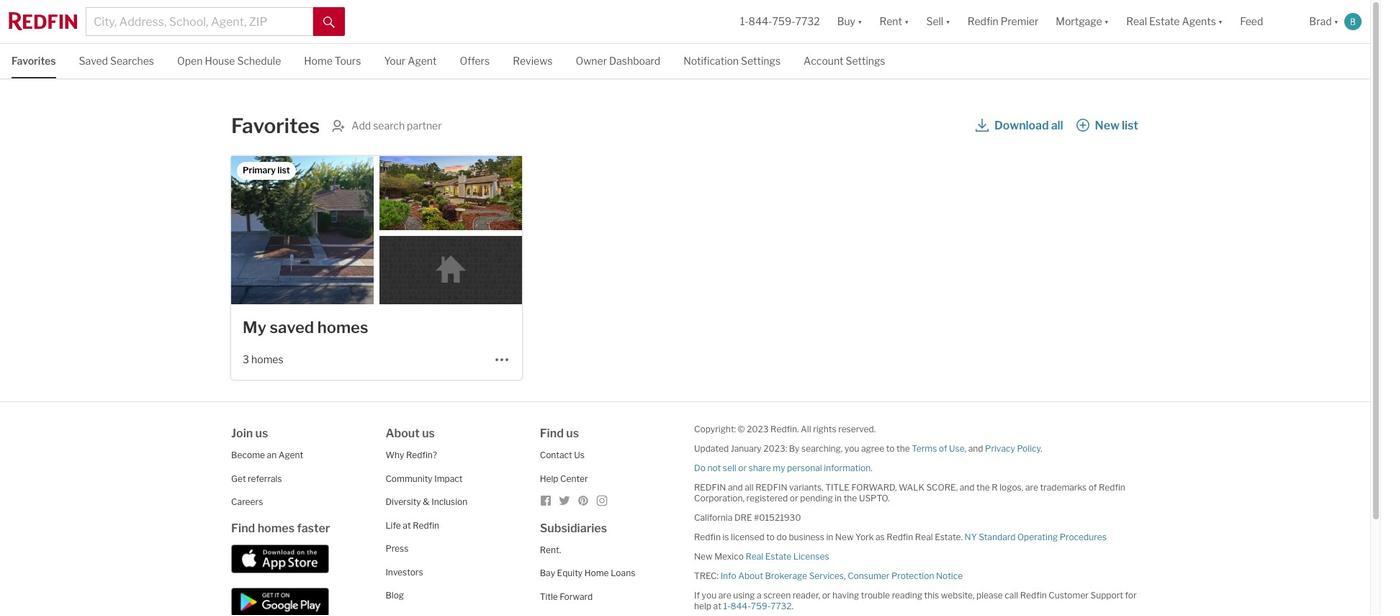 Task type: vqa. For each thing, say whether or not it's contained in the screenshot.
the Add
yes



Task type: describe. For each thing, give the bounding box(es) containing it.
california dre #01521930
[[694, 513, 801, 523]]

licenses
[[793, 552, 829, 562]]

redfin.
[[770, 424, 799, 435]]

your agent
[[384, 55, 437, 67]]

investors
[[386, 567, 423, 578]]

score,
[[926, 482, 958, 493]]

home tours
[[304, 55, 361, 67]]

diversity
[[386, 497, 421, 508]]

reviews
[[513, 55, 553, 67]]

download the redfin app on the apple app store image
[[231, 545, 329, 574]]

use
[[949, 444, 965, 454]]

using
[[733, 590, 755, 601]]

redfin inside button
[[968, 15, 999, 28]]

add
[[352, 120, 371, 132]]

call
[[1005, 590, 1018, 601]]

reading
[[892, 590, 922, 601]]

support
[[1091, 590, 1123, 601]]

all
[[801, 424, 811, 435]]

rent. button
[[540, 545, 561, 556]]

and right score,
[[960, 482, 975, 493]]

0 horizontal spatial .
[[792, 601, 793, 612]]

terms of use link
[[912, 444, 965, 454]]

download all button
[[975, 113, 1064, 139]]

photo of 64 crags ct, san francisco, ca 94131 image
[[380, 156, 522, 230]]

us for join us
[[255, 427, 268, 441]]

open
[[177, 55, 203, 67]]

3
[[243, 353, 249, 366]]

subsidiaries
[[540, 522, 607, 535]]

my
[[243, 318, 266, 337]]

1 vertical spatial estate
[[765, 552, 791, 562]]

premier
[[1001, 15, 1039, 28]]

0 vertical spatial to
[[886, 444, 895, 454]]

bay equity home loans
[[540, 568, 635, 579]]

redfin premier button
[[959, 0, 1047, 43]]

▾ for buy ▾
[[858, 15, 862, 28]]

become an agent
[[231, 450, 303, 461]]

trouble
[[861, 590, 890, 601]]

redfin facebook image
[[540, 495, 551, 507]]

0 vertical spatial .
[[1041, 444, 1042, 454]]

do
[[694, 463, 706, 474]]

2 horizontal spatial the
[[976, 482, 990, 493]]

settings for account settings
[[846, 55, 885, 67]]

screen
[[763, 590, 791, 601]]

new for new mexico real estate licenses
[[694, 552, 713, 562]]

title
[[825, 482, 850, 493]]

website,
[[941, 590, 975, 601]]

redfin instagram image
[[596, 495, 607, 507]]

do not sell or share my personal information .
[[694, 463, 873, 474]]

1 vertical spatial 1-844-759-7732 link
[[723, 601, 792, 612]]

new list
[[1095, 119, 1138, 132]]

referrals
[[248, 473, 282, 484]]

trademarks
[[1040, 482, 1087, 493]]

account
[[804, 55, 844, 67]]

blog button
[[386, 590, 404, 601]]

offers link
[[460, 44, 490, 77]]

rent ▾ button
[[871, 0, 918, 43]]

account settings link
[[804, 44, 885, 77]]

redfin inside if you are using a screen reader, or having trouble reading this website, please call redfin customer support for help at
[[1020, 590, 1047, 601]]

0 horizontal spatial at
[[403, 520, 411, 531]]

1 horizontal spatial you
[[845, 444, 859, 454]]

feed
[[1240, 15, 1263, 28]]

0 horizontal spatial about
[[386, 427, 420, 441]]

why redfin?
[[386, 450, 437, 461]]

your
[[384, 55, 406, 67]]

real estate agents ▾ link
[[1126, 0, 1223, 43]]

updated
[[694, 444, 729, 454]]

saved searches
[[79, 55, 154, 67]]

open house schedule
[[177, 55, 281, 67]]

1 vertical spatial favorites
[[231, 114, 320, 138]]

primary list
[[243, 165, 290, 176]]

1 vertical spatial new
[[835, 532, 854, 543]]

reader,
[[793, 590, 820, 601]]

download the redfin app from the google play store image
[[231, 588, 329, 616]]

1- for 1-844-759-7732
[[740, 15, 749, 28]]

your agent link
[[384, 44, 437, 77]]

submit search image
[[323, 16, 335, 28]]

dashboard
[[609, 55, 660, 67]]

all inside button
[[1051, 119, 1063, 132]]

investors button
[[386, 567, 423, 578]]

press
[[386, 544, 409, 554]]

by
[[789, 444, 800, 454]]

0 horizontal spatial ,
[[844, 571, 846, 582]]

searching,
[[801, 444, 843, 454]]

variants,
[[789, 482, 823, 493]]

7732 for 1-844-759-7732 .
[[771, 601, 792, 612]]

▾ for brad ▾
[[1334, 15, 1339, 28]]

redfin right as
[[887, 532, 913, 543]]

ny
[[965, 532, 977, 543]]

get referrals
[[231, 473, 282, 484]]

saved
[[79, 55, 108, 67]]

redfin is licensed to do business in new york as redfin real estate. ny standard operating procedures
[[694, 532, 1107, 543]]

real estate licenses link
[[746, 552, 829, 562]]

home tours link
[[304, 44, 361, 77]]

844- for 1-844-759-7732 .
[[731, 601, 751, 612]]

r
[[992, 482, 998, 493]]

title forward button
[[540, 592, 593, 602]]

real inside dropdown button
[[1126, 15, 1147, 28]]

consumer protection notice link
[[848, 571, 963, 582]]

do
[[777, 532, 787, 543]]

search
[[373, 120, 405, 132]]

7732 for 1-844-759-7732
[[795, 15, 820, 28]]

0 vertical spatial 1-844-759-7732 link
[[740, 15, 820, 28]]

estate.
[[935, 532, 963, 543]]

1 vertical spatial home
[[584, 568, 609, 579]]

▾ for mortgage ▾
[[1104, 15, 1109, 28]]

0 horizontal spatial agent
[[278, 450, 303, 461]]

1-844-759-7732 .
[[723, 601, 793, 612]]

0 horizontal spatial favorites
[[12, 55, 56, 67]]

sell ▾ button
[[926, 0, 950, 43]]

are inside the redfin and all redfin variants, title forward, walk score, and the r logos, are trademarks of redfin corporation, registered or pending in the uspto.
[[1025, 482, 1038, 493]]

for
[[1125, 590, 1137, 601]]

find us
[[540, 427, 579, 441]]

0 horizontal spatial the
[[844, 493, 857, 504]]

join
[[231, 427, 253, 441]]

house
[[205, 55, 235, 67]]

forward,
[[851, 482, 897, 493]]

licensed
[[731, 532, 764, 543]]

in inside the redfin and all redfin variants, title forward, walk score, and the r logos, are trademarks of redfin corporation, registered or pending in the uspto.
[[835, 493, 842, 504]]

redfin?
[[406, 450, 437, 461]]



Task type: locate. For each thing, give the bounding box(es) containing it.
redfin
[[694, 482, 726, 493], [755, 482, 787, 493]]

1 horizontal spatial find
[[540, 427, 564, 441]]

agent right an
[[278, 450, 303, 461]]

a
[[757, 590, 762, 601]]

0 horizontal spatial 1-
[[723, 601, 731, 612]]

january
[[731, 444, 762, 454]]

2 us from the left
[[422, 427, 435, 441]]

▾ for sell ▾
[[946, 15, 950, 28]]

redfin
[[968, 15, 999, 28], [1099, 482, 1125, 493], [413, 520, 439, 531], [694, 532, 721, 543], [887, 532, 913, 543], [1020, 590, 1047, 601]]

find homes faster
[[231, 522, 330, 535]]

0 horizontal spatial list
[[277, 165, 290, 176]]

7732 right the a
[[771, 601, 792, 612]]

redfin inside the redfin and all redfin variants, title forward, walk score, and the r logos, are trademarks of redfin corporation, registered or pending in the uspto.
[[1099, 482, 1125, 493]]

0 vertical spatial about
[[386, 427, 420, 441]]

in right business on the bottom of the page
[[826, 532, 833, 543]]

0 vertical spatial 7732
[[795, 15, 820, 28]]

blog
[[386, 590, 404, 601]]

you up information
[[845, 444, 859, 454]]

0 vertical spatial estate
[[1149, 15, 1180, 28]]

1- left the using at the bottom right of page
[[723, 601, 731, 612]]

the left terms
[[896, 444, 910, 454]]

all inside the redfin and all redfin variants, title forward, walk score, and the r logos, are trademarks of redfin corporation, registered or pending in the uspto.
[[745, 482, 754, 493]]

or right sell
[[738, 463, 747, 474]]

759- for 1-844-759-7732 .
[[751, 601, 771, 612]]

, left privacy
[[965, 444, 966, 454]]

2 horizontal spatial us
[[566, 427, 579, 441]]

©
[[738, 424, 745, 435]]

2 vertical spatial .
[[792, 601, 793, 612]]

759- down info about brokerage services link
[[751, 601, 771, 612]]

▾ for rent ▾
[[904, 15, 909, 28]]

.
[[1041, 444, 1042, 454], [871, 463, 873, 474], [792, 601, 793, 612]]

0 horizontal spatial redfin
[[694, 482, 726, 493]]

▾ right sell
[[946, 15, 950, 28]]

find up the contact
[[540, 427, 564, 441]]

6 ▾ from the left
[[1334, 15, 1339, 28]]

redfin down my
[[755, 482, 787, 493]]

0 vertical spatial new
[[1095, 119, 1120, 132]]

redfin premier
[[968, 15, 1039, 28]]

or down services
[[822, 590, 831, 601]]

0 vertical spatial favorites
[[12, 55, 56, 67]]

or left pending
[[790, 493, 798, 504]]

new for new list
[[1095, 119, 1120, 132]]

brad ▾
[[1309, 15, 1339, 28]]

0 vertical spatial homes
[[317, 318, 368, 337]]

new inside new list button
[[1095, 119, 1120, 132]]

0 vertical spatial ,
[[965, 444, 966, 454]]

or inside the redfin and all redfin variants, title forward, walk score, and the r logos, are trademarks of redfin corporation, registered or pending in the uspto.
[[790, 493, 798, 504]]

user photo image
[[1344, 13, 1362, 30]]

0 horizontal spatial home
[[304, 55, 333, 67]]

list for new list
[[1122, 119, 1138, 132]]

photo of 4825 crest ave se unit 4, albuquerque, nm 87108 image
[[380, 236, 522, 305]]

my
[[773, 463, 785, 474]]

0 horizontal spatial 759-
[[751, 601, 771, 612]]

real left estate.
[[915, 532, 933, 543]]

1 horizontal spatial .
[[871, 463, 873, 474]]

. right screen
[[792, 601, 793, 612]]

redfin left the premier
[[968, 15, 999, 28]]

schedule
[[237, 55, 281, 67]]

about us
[[386, 427, 435, 441]]

logos,
[[1000, 482, 1023, 493]]

homes right saved
[[317, 318, 368, 337]]

1 horizontal spatial settings
[[846, 55, 885, 67]]

estate down do
[[765, 552, 791, 562]]

redfin right trademarks
[[1099, 482, 1125, 493]]

homes up download the redfin app on the apple app store 'image'
[[258, 522, 295, 535]]

settings for notification settings
[[741, 55, 781, 67]]

protection
[[891, 571, 934, 582]]

owner dashboard
[[576, 55, 660, 67]]

1 redfin from the left
[[694, 482, 726, 493]]

to left do
[[766, 532, 775, 543]]

at inside if you are using a screen reader, or having trouble reading this website, please call redfin customer support for help at
[[713, 601, 721, 612]]

1 vertical spatial you
[[702, 590, 717, 601]]

redfin and all redfin variants, title forward, walk score, and the r logos, are trademarks of redfin corporation, registered or pending in the uspto.
[[694, 482, 1125, 504]]

find down careers
[[231, 522, 255, 535]]

list inside new list button
[[1122, 119, 1138, 132]]

1 settings from the left
[[741, 55, 781, 67]]

0 horizontal spatial you
[[702, 590, 717, 601]]

1 vertical spatial .
[[871, 463, 873, 474]]

2 horizontal spatial or
[[822, 590, 831, 601]]

2 settings from the left
[[846, 55, 885, 67]]

why
[[386, 450, 404, 461]]

updated january 2023: by searching, you agree to the terms of use , and privacy policy .
[[694, 444, 1042, 454]]

0 vertical spatial home
[[304, 55, 333, 67]]

▾ right buy
[[858, 15, 862, 28]]

2 horizontal spatial real
[[1126, 15, 1147, 28]]

estate inside dropdown button
[[1149, 15, 1180, 28]]

. right privacy
[[1041, 444, 1042, 454]]

0 horizontal spatial or
[[738, 463, 747, 474]]

california
[[694, 513, 733, 523]]

3 ▾ from the left
[[946, 15, 950, 28]]

0 vertical spatial in
[[835, 493, 842, 504]]

bay equity home loans button
[[540, 568, 635, 579]]

redfin left is at the bottom right of page
[[694, 532, 721, 543]]

2 horizontal spatial .
[[1041, 444, 1042, 454]]

0 vertical spatial find
[[540, 427, 564, 441]]

1 vertical spatial of
[[1089, 482, 1097, 493]]

1-844-759-7732
[[740, 15, 820, 28]]

1 vertical spatial all
[[745, 482, 754, 493]]

&
[[423, 497, 430, 508]]

redfin down not
[[694, 482, 726, 493]]

5 ▾ from the left
[[1218, 15, 1223, 28]]

1 horizontal spatial estate
[[1149, 15, 1180, 28]]

redfin down "&"
[[413, 520, 439, 531]]

redfin right call
[[1020, 590, 1047, 601]]

about up the using at the bottom right of page
[[738, 571, 763, 582]]

real down licensed at the bottom right of page
[[746, 552, 763, 562]]

us up us
[[566, 427, 579, 441]]

sell ▾ button
[[918, 0, 959, 43]]

1 horizontal spatial 759-
[[772, 15, 795, 28]]

1 vertical spatial 844-
[[731, 601, 751, 612]]

1 vertical spatial in
[[826, 532, 833, 543]]

1 vertical spatial 7732
[[771, 601, 792, 612]]

2 vertical spatial homes
[[258, 522, 295, 535]]

City, Address, School, Agent, ZIP search field
[[86, 7, 313, 36]]

pending
[[800, 493, 833, 504]]

consumer
[[848, 571, 890, 582]]

4 ▾ from the left
[[1104, 15, 1109, 28]]

1 horizontal spatial list
[[1122, 119, 1138, 132]]

0 horizontal spatial 7732
[[771, 601, 792, 612]]

redfin pinterest image
[[577, 495, 589, 507]]

844- left the a
[[731, 601, 751, 612]]

759- for 1-844-759-7732
[[772, 15, 795, 28]]

of inside the redfin and all redfin variants, title forward, walk score, and the r logos, are trademarks of redfin corporation, registered or pending in the uspto.
[[1089, 482, 1097, 493]]

1 vertical spatial 759-
[[751, 601, 771, 612]]

1 horizontal spatial all
[[1051, 119, 1063, 132]]

notification
[[683, 55, 739, 67]]

0 vertical spatial 759-
[[772, 15, 795, 28]]

and down sell
[[728, 482, 743, 493]]

1 horizontal spatial agent
[[408, 55, 437, 67]]

all right download
[[1051, 119, 1063, 132]]

or
[[738, 463, 747, 474], [790, 493, 798, 504], [822, 590, 831, 601]]

home left loans
[[584, 568, 609, 579]]

are right logos,
[[1025, 482, 1038, 493]]

are inside if you are using a screen reader, or having trouble reading this website, please call redfin customer support for help at
[[718, 590, 731, 601]]

careers
[[231, 497, 263, 508]]

settings right account
[[846, 55, 885, 67]]

1 vertical spatial to
[[766, 532, 775, 543]]

become an agent button
[[231, 450, 303, 461]]

0 horizontal spatial to
[[766, 532, 775, 543]]

to right agree
[[886, 444, 895, 454]]

844- for 1-844-759-7732
[[749, 15, 772, 28]]

, up having
[[844, 571, 846, 582]]

and right use
[[968, 444, 983, 454]]

1 vertical spatial about
[[738, 571, 763, 582]]

1 vertical spatial find
[[231, 522, 255, 535]]

1 horizontal spatial of
[[1089, 482, 1097, 493]]

mortgage ▾ button
[[1056, 0, 1109, 43]]

the left "uspto."
[[844, 493, 857, 504]]

equity
[[557, 568, 583, 579]]

faster
[[297, 522, 330, 535]]

us up redfin?
[[422, 427, 435, 441]]

open house schedule link
[[177, 44, 281, 77]]

1 horizontal spatial are
[[1025, 482, 1038, 493]]

you right if
[[702, 590, 717, 601]]

life at redfin
[[386, 520, 439, 531]]

1 vertical spatial 1-
[[723, 601, 731, 612]]

home left tours
[[304, 55, 333, 67]]

redfin twitter image
[[559, 495, 570, 507]]

▾ right "brad"
[[1334, 15, 1339, 28]]

homes right 3
[[251, 353, 283, 366]]

help
[[540, 473, 558, 484]]

0 horizontal spatial real
[[746, 552, 763, 562]]

do not sell or share my personal information link
[[694, 463, 871, 474]]

1-844-759-7732 link down info about brokerage services link
[[723, 601, 792, 612]]

,
[[965, 444, 966, 454], [844, 571, 846, 582]]

1 horizontal spatial about
[[738, 571, 763, 582]]

at right life at the left
[[403, 520, 411, 531]]

0 vertical spatial are
[[1025, 482, 1038, 493]]

7732 left buy
[[795, 15, 820, 28]]

please
[[976, 590, 1003, 601]]

0 horizontal spatial new
[[694, 552, 713, 562]]

us
[[255, 427, 268, 441], [422, 427, 435, 441], [566, 427, 579, 441]]

▾
[[858, 15, 862, 28], [904, 15, 909, 28], [946, 15, 950, 28], [1104, 15, 1109, 28], [1218, 15, 1223, 28], [1334, 15, 1339, 28]]

0 vertical spatial 844-
[[749, 15, 772, 28]]

0 vertical spatial or
[[738, 463, 747, 474]]

favorites left saved
[[12, 55, 56, 67]]

1 horizontal spatial new
[[835, 532, 854, 543]]

sell ▾
[[926, 15, 950, 28]]

1 vertical spatial agent
[[278, 450, 303, 461]]

rent
[[880, 15, 902, 28]]

info about brokerage services link
[[720, 571, 844, 582]]

real right mortgage ▾
[[1126, 15, 1147, 28]]

agree
[[861, 444, 884, 454]]

contact us
[[540, 450, 585, 461]]

1 horizontal spatial redfin
[[755, 482, 787, 493]]

1- up notification settings link
[[740, 15, 749, 28]]

contact
[[540, 450, 572, 461]]

home
[[304, 55, 333, 67], [584, 568, 609, 579]]

in right pending
[[835, 493, 842, 504]]

1 vertical spatial or
[[790, 493, 798, 504]]

1 horizontal spatial in
[[835, 493, 842, 504]]

▾ right agents
[[1218, 15, 1223, 28]]

real estate agents ▾ button
[[1118, 0, 1232, 43]]

community impact
[[386, 473, 463, 484]]

list for primary list
[[277, 165, 290, 176]]

0 vertical spatial real
[[1126, 15, 1147, 28]]

photo of 6920 avenida la costa ne, albuquerque, nm 87109 image
[[231, 156, 374, 305]]

find for find homes faster
[[231, 522, 255, 535]]

1 vertical spatial list
[[277, 165, 290, 176]]

2 vertical spatial real
[[746, 552, 763, 562]]

1 horizontal spatial 1-
[[740, 15, 749, 28]]

policy
[[1017, 444, 1041, 454]]

0 horizontal spatial settings
[[741, 55, 781, 67]]

impact
[[434, 473, 463, 484]]

1 vertical spatial are
[[718, 590, 731, 601]]

us right join
[[255, 427, 268, 441]]

0 horizontal spatial all
[[745, 482, 754, 493]]

▾ right mortgage
[[1104, 15, 1109, 28]]

3 us from the left
[[566, 427, 579, 441]]

0 vertical spatial at
[[403, 520, 411, 531]]

. down agree
[[871, 463, 873, 474]]

favorites
[[12, 55, 56, 67], [231, 114, 320, 138]]

community impact button
[[386, 473, 463, 484]]

844-
[[749, 15, 772, 28], [731, 601, 751, 612]]

0 vertical spatial 1-
[[740, 15, 749, 28]]

3 homes
[[243, 353, 283, 366]]

0 vertical spatial list
[[1122, 119, 1138, 132]]

ny standard operating procedures link
[[965, 532, 1107, 543]]

estate left agents
[[1149, 15, 1180, 28]]

procedures
[[1060, 532, 1107, 543]]

all down share in the right bottom of the page
[[745, 482, 754, 493]]

us for find us
[[566, 427, 579, 441]]

get
[[231, 473, 246, 484]]

us for about us
[[422, 427, 435, 441]]

1 ▾ from the left
[[858, 15, 862, 28]]

add search partner button
[[331, 119, 442, 133]]

2 horizontal spatial new
[[1095, 119, 1120, 132]]

homes for 3 homes
[[251, 353, 283, 366]]

of
[[939, 444, 947, 454], [1089, 482, 1097, 493]]

2 redfin from the left
[[755, 482, 787, 493]]

at right help
[[713, 601, 721, 612]]

1 horizontal spatial ,
[[965, 444, 966, 454]]

saved
[[270, 318, 314, 337]]

2 vertical spatial or
[[822, 590, 831, 601]]

1 horizontal spatial the
[[896, 444, 910, 454]]

0 horizontal spatial find
[[231, 522, 255, 535]]

1 vertical spatial homes
[[251, 353, 283, 366]]

you inside if you are using a screen reader, or having trouble reading this website, please call redfin customer support for help at
[[702, 590, 717, 601]]

homes for find homes faster
[[258, 522, 295, 535]]

to
[[886, 444, 895, 454], [766, 532, 775, 543]]

are left the using at the bottom right of page
[[718, 590, 731, 601]]

1 vertical spatial real
[[915, 532, 933, 543]]

1 horizontal spatial us
[[422, 427, 435, 441]]

759- left buy
[[772, 15, 795, 28]]

uspto.
[[859, 493, 890, 504]]

why redfin? button
[[386, 450, 437, 461]]

0 vertical spatial of
[[939, 444, 947, 454]]

sell
[[723, 463, 736, 474]]

2 ▾ from the left
[[904, 15, 909, 28]]

about up why
[[386, 427, 420, 441]]

the left the r on the bottom right of page
[[976, 482, 990, 493]]

trec: info about brokerage services , consumer protection notice
[[694, 571, 963, 582]]

1 horizontal spatial real
[[915, 532, 933, 543]]

▾ right rent on the right of the page
[[904, 15, 909, 28]]

1 us from the left
[[255, 427, 268, 441]]

help center button
[[540, 473, 588, 484]]

rent.
[[540, 545, 561, 556]]

of left use
[[939, 444, 947, 454]]

favorites up primary list
[[231, 114, 320, 138]]

settings down the 1-844-759-7732
[[741, 55, 781, 67]]

buy ▾ button
[[837, 0, 862, 43]]

dre
[[734, 513, 752, 523]]

or inside if you are using a screen reader, or having trouble reading this website, please call redfin customer support for help at
[[822, 590, 831, 601]]

1 horizontal spatial home
[[584, 568, 609, 579]]

community
[[386, 473, 432, 484]]

notification settings
[[683, 55, 781, 67]]

inclusion
[[431, 497, 467, 508]]

agent right your
[[408, 55, 437, 67]]

0 vertical spatial you
[[845, 444, 859, 454]]

1 horizontal spatial favorites
[[231, 114, 320, 138]]

1 vertical spatial at
[[713, 601, 721, 612]]

1- for 1-844-759-7732 .
[[723, 601, 731, 612]]

1 horizontal spatial to
[[886, 444, 895, 454]]

of right trademarks
[[1089, 482, 1097, 493]]

feed button
[[1232, 0, 1301, 43]]

find for find us
[[540, 427, 564, 441]]

2 vertical spatial new
[[694, 552, 713, 562]]

business
[[789, 532, 824, 543]]

#01521930
[[754, 513, 801, 523]]

privacy
[[985, 444, 1015, 454]]

0 vertical spatial all
[[1051, 119, 1063, 132]]

844- up notification settings link
[[749, 15, 772, 28]]

1-844-759-7732 link up account
[[740, 15, 820, 28]]



